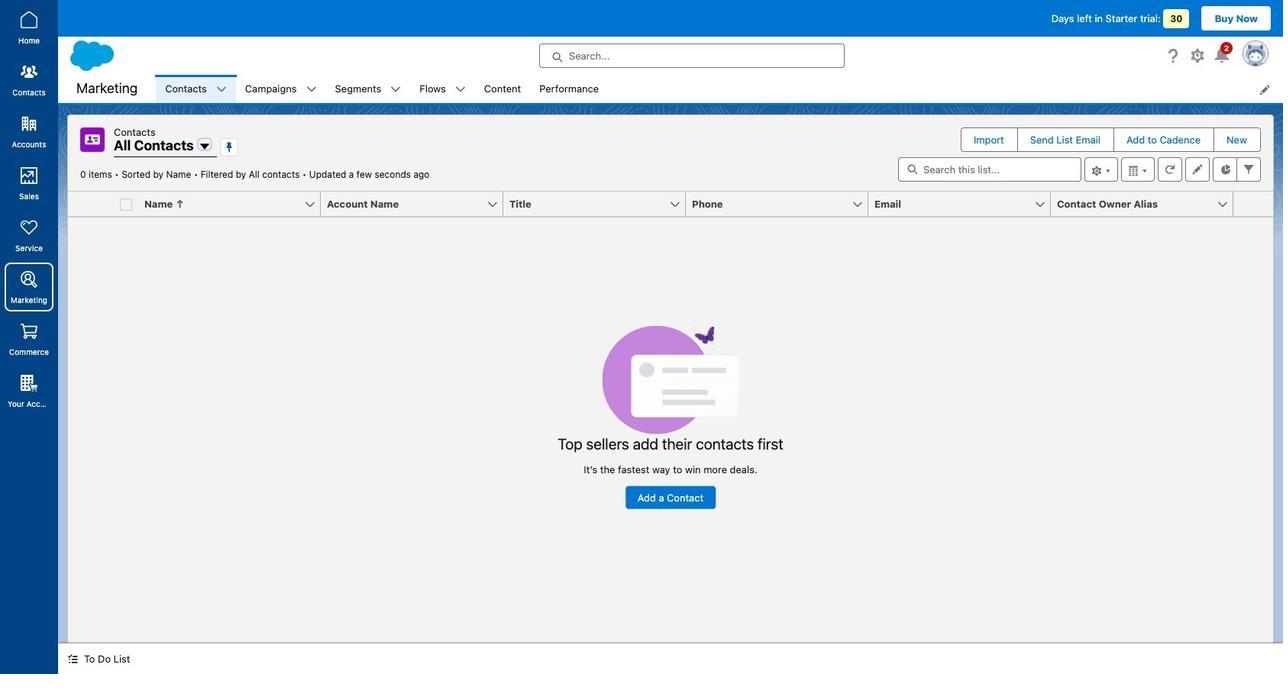 Task type: locate. For each thing, give the bounding box(es) containing it.
2 list item from the left
[[236, 75, 326, 103]]

list
[[156, 75, 1283, 103]]

cell
[[114, 192, 138, 217]]

0 horizontal spatial text default image
[[216, 84, 227, 95]]

title element
[[503, 192, 695, 217]]

status
[[558, 326, 783, 509]]

text default image
[[306, 84, 317, 95], [67, 654, 78, 665]]

phone element
[[686, 192, 878, 217]]

status inside all contacts|contacts|list view element
[[558, 326, 783, 509]]

name element
[[138, 192, 330, 217]]

0 horizontal spatial text default image
[[67, 654, 78, 665]]

2 horizontal spatial text default image
[[455, 84, 466, 95]]

0 vertical spatial text default image
[[306, 84, 317, 95]]

text default image
[[216, 84, 227, 95], [391, 84, 401, 95], [455, 84, 466, 95]]

Search All Contacts list view. search field
[[898, 157, 1082, 182]]

list item
[[156, 75, 236, 103], [236, 75, 326, 103], [326, 75, 410, 103], [410, 75, 475, 103]]

1 horizontal spatial text default image
[[391, 84, 401, 95]]

4 list item from the left
[[410, 75, 475, 103]]



Task type: describe. For each thing, give the bounding box(es) containing it.
action element
[[1233, 192, 1273, 217]]

all contacts status
[[80, 169, 309, 180]]

all contacts|contacts|list view element
[[67, 115, 1274, 644]]

1 text default image from the left
[[216, 84, 227, 95]]

contact owner alias element
[[1051, 192, 1243, 217]]

cell inside all contacts|contacts|list view element
[[114, 192, 138, 217]]

item number image
[[68, 192, 114, 216]]

account name element
[[321, 192, 512, 217]]

3 list item from the left
[[326, 75, 410, 103]]

item number element
[[68, 192, 114, 217]]

email element
[[868, 192, 1060, 217]]

2 text default image from the left
[[391, 84, 401, 95]]

action image
[[1233, 192, 1273, 216]]

1 vertical spatial text default image
[[67, 654, 78, 665]]

1 horizontal spatial text default image
[[306, 84, 317, 95]]

1 list item from the left
[[156, 75, 236, 103]]

3 text default image from the left
[[455, 84, 466, 95]]



Task type: vqa. For each thing, say whether or not it's contained in the screenshot.
All Contacts|Contacts|List View element
yes



